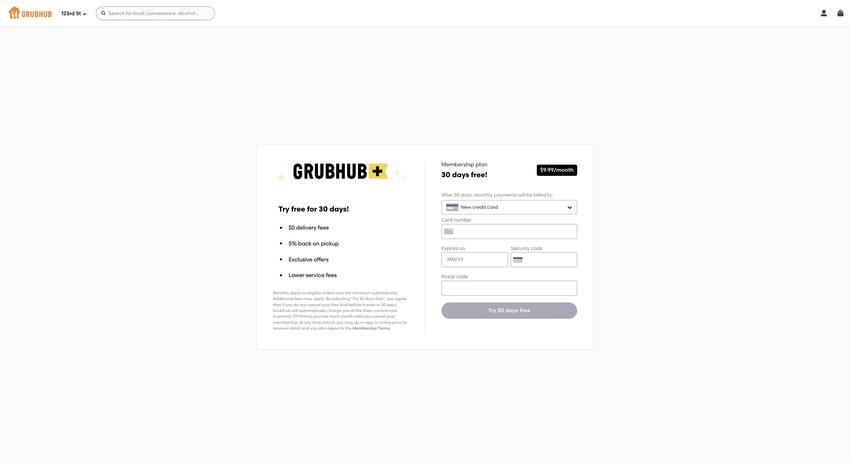 Task type: describe. For each thing, give the bounding box(es) containing it.
30 inside 'try 30 days free' button
[[498, 307, 504, 314]]

$9.99/month
[[541, 167, 574, 173]]

and
[[302, 326, 309, 331]]

123rd st
[[61, 10, 81, 17]]

exclusive offers
[[289, 256, 329, 263]]

before
[[349, 302, 362, 307]]

try for try 30 days free
[[488, 307, 496, 314]]

st
[[76, 10, 81, 17]]

each
[[330, 314, 340, 319]]

1 horizontal spatial may
[[344, 320, 353, 325]]

membership plan 30 days free!
[[441, 161, 488, 179]]

orders
[[322, 291, 335, 295]]

try 30 days free button
[[441, 303, 577, 319]]

also
[[318, 326, 327, 331]]

ends
[[366, 302, 376, 307]]

automatically
[[299, 308, 326, 313]]

1 horizontal spatial days,
[[461, 192, 473, 198]]

you down each
[[336, 320, 343, 325]]

payments
[[494, 192, 517, 198]]

0 vertical spatial agree
[[395, 296, 407, 301]]

online
[[380, 320, 392, 325]]

$9.99/mo)
[[293, 314, 312, 319]]

1 horizontal spatial svg image
[[567, 205, 573, 210]]

lower service fees
[[289, 272, 337, 278]]

benefits apply to eligible orders over the minimum subtotal only. additional fees may apply. by selecting "try 30 days free", you agree that if you do not cancel your free trial before it ends in 30 days, grubhub will automatically charge you at the then-current rate (currently $9.99/mo) plus tax each month until you cancel your membership at any time (which you may do in-app or online prior to renewal date) and you also agree to the
[[273, 291, 407, 331]]

0 vertical spatial the
[[345, 291, 352, 295]]

not
[[300, 302, 306, 307]]

fees for $0 delivery fees
[[318, 225, 329, 231]]

membership logo image
[[276, 161, 405, 183]]

try for try free for 30 days!
[[279, 205, 290, 213]]

minimum
[[353, 291, 371, 295]]

0 vertical spatial to
[[302, 291, 306, 295]]

free inside benefits apply to eligible orders over the minimum subtotal only. additional fees may apply. by selecting "try 30 days free", you agree that if you do not cancel your free trial before it ends in 30 days, grubhub will automatically charge you at the then-current rate (currently $9.99/mo) plus tax each month until you cancel your membership at any time (which you may do in-app or online prior to renewal date) and you also agree to the
[[331, 302, 339, 307]]

0 horizontal spatial agree
[[328, 326, 339, 331]]

you down "time"
[[310, 326, 317, 331]]

free!
[[471, 170, 488, 179]]

rate
[[389, 308, 397, 313]]

after 30 days, monthly payments will be billed to:
[[441, 192, 553, 198]]

2 horizontal spatial svg image
[[820, 9, 828, 17]]

days inside the membership plan 30 days free!
[[452, 170, 469, 179]]

try 30 days free
[[488, 307, 530, 314]]

0 horizontal spatial svg image
[[101, 11, 106, 16]]

you down the only.
[[387, 296, 394, 301]]

service
[[306, 272, 325, 278]]

membership for 30
[[441, 161, 474, 168]]

you right if
[[286, 302, 293, 307]]

offers
[[314, 256, 329, 263]]

123rd
[[61, 10, 75, 17]]

terms
[[378, 326, 390, 331]]

0 horizontal spatial free
[[291, 205, 305, 213]]

pickup
[[321, 240, 339, 247]]

delivery
[[296, 225, 317, 231]]

5%
[[289, 240, 297, 247]]

will inside benefits apply to eligible orders over the minimum subtotal only. additional fees may apply. by selecting "try 30 days free", you agree that if you do not cancel your free trial before it ends in 30 days, grubhub will automatically charge you at the then-current rate (currently $9.99/mo) plus tax each month until you cancel your membership at any time (which you may do in-app or online prior to renewal date) and you also agree to the
[[292, 308, 298, 313]]

0 horizontal spatial do
[[294, 302, 299, 307]]

membership terms .
[[353, 326, 391, 331]]

on
[[313, 240, 320, 247]]

1 vertical spatial cancel
[[372, 314, 385, 319]]

over
[[336, 291, 344, 295]]

plus
[[313, 314, 321, 319]]

0 vertical spatial at
[[351, 308, 355, 313]]

(currently
[[273, 314, 292, 319]]

grubhub
[[273, 308, 291, 313]]

(which
[[322, 320, 335, 325]]

benefits
[[273, 291, 289, 295]]

to:
[[547, 192, 553, 198]]

time
[[313, 320, 321, 325]]

you up month
[[343, 308, 350, 313]]

1 vertical spatial to
[[403, 320, 407, 325]]

$0
[[289, 225, 295, 231]]

date)
[[290, 326, 301, 331]]

30 inside the membership plan 30 days free!
[[441, 170, 451, 179]]

in-
[[360, 320, 366, 325]]

lower
[[289, 272, 305, 278]]

1 horizontal spatial will
[[518, 192, 525, 198]]

try free for 30 days!
[[279, 205, 349, 213]]

0 horizontal spatial at
[[299, 320, 303, 325]]



Task type: locate. For each thing, give the bounding box(es) containing it.
eligible
[[307, 291, 321, 295]]

"try
[[351, 296, 358, 301]]

the right over
[[345, 291, 352, 295]]

0 horizontal spatial try
[[279, 205, 290, 213]]

agree down the only.
[[395, 296, 407, 301]]

may
[[304, 296, 312, 301], [344, 320, 353, 325]]

Search for food, convenience, alcohol... search field
[[96, 6, 215, 20]]

selecting
[[332, 296, 350, 301]]

membership inside the membership plan 30 days free!
[[441, 161, 474, 168]]

0 vertical spatial fees
[[318, 225, 329, 231]]

$0 delivery fees
[[289, 225, 329, 231]]

at down before
[[351, 308, 355, 313]]

app
[[366, 320, 374, 325]]

0 vertical spatial do
[[294, 302, 299, 307]]

free",
[[376, 296, 386, 301]]

to right apply
[[302, 291, 306, 295]]

1 horizontal spatial at
[[351, 308, 355, 313]]

fees for lower service fees
[[326, 272, 337, 278]]

1 vertical spatial agree
[[328, 326, 339, 331]]

1 horizontal spatial cancel
[[372, 314, 385, 319]]

.
[[390, 326, 391, 331]]

new credit card
[[461, 204, 498, 210]]

to down month
[[340, 326, 344, 331]]

or
[[375, 320, 379, 325]]

1 horizontal spatial to
[[340, 326, 344, 331]]

cancel up or
[[372, 314, 385, 319]]

1 horizontal spatial days
[[452, 170, 469, 179]]

1 horizontal spatial your
[[386, 314, 395, 319]]

try
[[279, 205, 290, 213], [488, 307, 496, 314]]

renewal
[[273, 326, 289, 331]]

current
[[374, 308, 388, 313]]

30
[[441, 170, 451, 179], [454, 192, 460, 198], [319, 205, 328, 213], [359, 296, 364, 301], [381, 302, 386, 307], [498, 307, 504, 314]]

1 vertical spatial days
[[365, 296, 375, 301]]

0 vertical spatial will
[[518, 192, 525, 198]]

plan
[[476, 161, 488, 168]]

it
[[363, 302, 365, 307]]

main navigation navigation
[[0, 0, 850, 26]]

monthly
[[474, 192, 493, 198]]

0 horizontal spatial days,
[[387, 302, 397, 307]]

apply.
[[313, 296, 325, 301]]

1 horizontal spatial membership
[[441, 161, 474, 168]]

at
[[351, 308, 355, 313], [299, 320, 303, 325]]

fees down apply
[[295, 296, 303, 301]]

0 vertical spatial membership
[[441, 161, 474, 168]]

new
[[461, 204, 471, 210]]

to right prior
[[403, 320, 407, 325]]

0 horizontal spatial may
[[304, 296, 312, 301]]

days,
[[461, 192, 473, 198], [387, 302, 397, 307]]

cancel up automatically
[[307, 302, 321, 307]]

svg image
[[820, 9, 828, 17], [101, 11, 106, 16], [567, 205, 573, 210]]

0 vertical spatial may
[[304, 296, 312, 301]]

0 vertical spatial days,
[[461, 192, 473, 198]]

fees
[[318, 225, 329, 231], [326, 272, 337, 278], [295, 296, 303, 301]]

days inside button
[[506, 307, 519, 314]]

be
[[527, 192, 533, 198]]

2 vertical spatial to
[[340, 326, 344, 331]]

only.
[[390, 291, 398, 295]]

0 horizontal spatial membership
[[353, 326, 377, 331]]

1 vertical spatial try
[[488, 307, 496, 314]]

svg image
[[837, 9, 845, 17], [82, 12, 86, 16]]

days, up new
[[461, 192, 473, 198]]

1 horizontal spatial agree
[[395, 296, 407, 301]]

if
[[282, 302, 285, 307]]

1 vertical spatial your
[[386, 314, 395, 319]]

1 horizontal spatial svg image
[[837, 9, 845, 17]]

days
[[452, 170, 469, 179], [365, 296, 375, 301], [506, 307, 519, 314]]

cancel
[[307, 302, 321, 307], [372, 314, 385, 319]]

trial
[[340, 302, 348, 307]]

free inside button
[[520, 307, 530, 314]]

membership up free!
[[441, 161, 474, 168]]

the down month
[[345, 326, 352, 331]]

then-
[[363, 308, 374, 313]]

membership for .
[[353, 326, 377, 331]]

1 vertical spatial fees
[[326, 272, 337, 278]]

at down $9.99/mo)
[[299, 320, 303, 325]]

subtotal
[[372, 291, 389, 295]]

days, up rate
[[387, 302, 397, 307]]

fees right service on the bottom left of the page
[[326, 272, 337, 278]]

membership
[[273, 320, 298, 325]]

for
[[307, 205, 317, 213]]

your down rate
[[386, 314, 395, 319]]

until
[[355, 314, 363, 319]]

after
[[441, 192, 453, 198]]

do left in-
[[354, 320, 359, 325]]

0 vertical spatial free
[[291, 205, 305, 213]]

membership
[[441, 161, 474, 168], [353, 326, 377, 331]]

days!
[[330, 205, 349, 213]]

any
[[304, 320, 312, 325]]

1 vertical spatial the
[[356, 308, 362, 313]]

1 horizontal spatial do
[[354, 320, 359, 325]]

0 vertical spatial try
[[279, 205, 290, 213]]

0 horizontal spatial svg image
[[82, 12, 86, 16]]

days, inside benefits apply to eligible orders over the minimum subtotal only. additional fees may apply. by selecting "try 30 days free", you agree that if you do not cancel your free trial before it ends in 30 days, grubhub will automatically charge you at the then-current rate (currently $9.99/mo) plus tax each month until you cancel your membership at any time (which you may do in-app or online prior to renewal date) and you also agree to the
[[387, 302, 397, 307]]

exclusive
[[289, 256, 313, 263]]

days inside benefits apply to eligible orders over the minimum subtotal only. additional fees may apply. by selecting "try 30 days free", you agree that if you do not cancel your free trial before it ends in 30 days, grubhub will automatically charge you at the then-current rate (currently $9.99/mo) plus tax each month until you cancel your membership at any time (which you may do in-app or online prior to renewal date) and you also agree to the
[[365, 296, 375, 301]]

to
[[302, 291, 306, 295], [403, 320, 407, 325], [340, 326, 344, 331]]

agree
[[395, 296, 407, 301], [328, 326, 339, 331]]

1 vertical spatial at
[[299, 320, 303, 325]]

membership terms link
[[353, 326, 390, 331]]

0 vertical spatial your
[[322, 302, 330, 307]]

2 horizontal spatial days
[[506, 307, 519, 314]]

2 horizontal spatial to
[[403, 320, 407, 325]]

month
[[341, 314, 354, 319]]

5% back on pickup
[[289, 240, 339, 247]]

will up $9.99/mo)
[[292, 308, 298, 313]]

0 horizontal spatial will
[[292, 308, 298, 313]]

your
[[322, 302, 330, 307], [386, 314, 395, 319]]

2 vertical spatial the
[[345, 326, 352, 331]]

membership down in-
[[353, 326, 377, 331]]

1 vertical spatial may
[[344, 320, 353, 325]]

1 vertical spatial do
[[354, 320, 359, 325]]

0 horizontal spatial your
[[322, 302, 330, 307]]

2 vertical spatial fees
[[295, 296, 303, 301]]

that
[[273, 302, 281, 307]]

fees inside benefits apply to eligible orders over the minimum subtotal only. additional fees may apply. by selecting "try 30 days free", you agree that if you do not cancel your free trial before it ends in 30 days, grubhub will automatically charge you at the then-current rate (currently $9.99/mo) plus tax each month until you cancel your membership at any time (which you may do in-app or online prior to renewal date) and you also agree to the
[[295, 296, 303, 301]]

0 horizontal spatial to
[[302, 291, 306, 295]]

2 horizontal spatial free
[[520, 307, 530, 314]]

agree down (which
[[328, 326, 339, 331]]

back
[[298, 240, 312, 247]]

the up until
[[356, 308, 362, 313]]

try inside 'try 30 days free' button
[[488, 307, 496, 314]]

0 vertical spatial cancel
[[307, 302, 321, 307]]

additional
[[273, 296, 294, 301]]

2 vertical spatial days
[[506, 307, 519, 314]]

1 horizontal spatial try
[[488, 307, 496, 314]]

free
[[291, 205, 305, 213], [331, 302, 339, 307], [520, 307, 530, 314]]

may down month
[[344, 320, 353, 325]]

0 vertical spatial days
[[452, 170, 469, 179]]

0 horizontal spatial cancel
[[307, 302, 321, 307]]

fees right delivery
[[318, 225, 329, 231]]

0 horizontal spatial days
[[365, 296, 375, 301]]

2 vertical spatial free
[[520, 307, 530, 314]]

will left be
[[518, 192, 525, 198]]

do left the not
[[294, 302, 299, 307]]

credit
[[473, 204, 486, 210]]

1 vertical spatial free
[[331, 302, 339, 307]]

you
[[387, 296, 394, 301], [286, 302, 293, 307], [343, 308, 350, 313], [364, 314, 371, 319], [336, 320, 343, 325], [310, 326, 317, 331]]

will
[[518, 192, 525, 198], [292, 308, 298, 313]]

apply
[[290, 291, 301, 295]]

by
[[326, 296, 331, 301]]

prior
[[393, 320, 402, 325]]

do
[[294, 302, 299, 307], [354, 320, 359, 325]]

1 vertical spatial days,
[[387, 302, 397, 307]]

tax
[[322, 314, 329, 319]]

your down by
[[322, 302, 330, 307]]

1 horizontal spatial free
[[331, 302, 339, 307]]

card
[[487, 204, 498, 210]]

in
[[377, 302, 380, 307]]

billed
[[534, 192, 546, 198]]

may up the not
[[304, 296, 312, 301]]

charge
[[327, 308, 342, 313]]

1 vertical spatial will
[[292, 308, 298, 313]]

1 vertical spatial membership
[[353, 326, 377, 331]]

you down then-
[[364, 314, 371, 319]]



Task type: vqa. For each thing, say whether or not it's contained in the screenshot.
the left 'kaeden'
no



